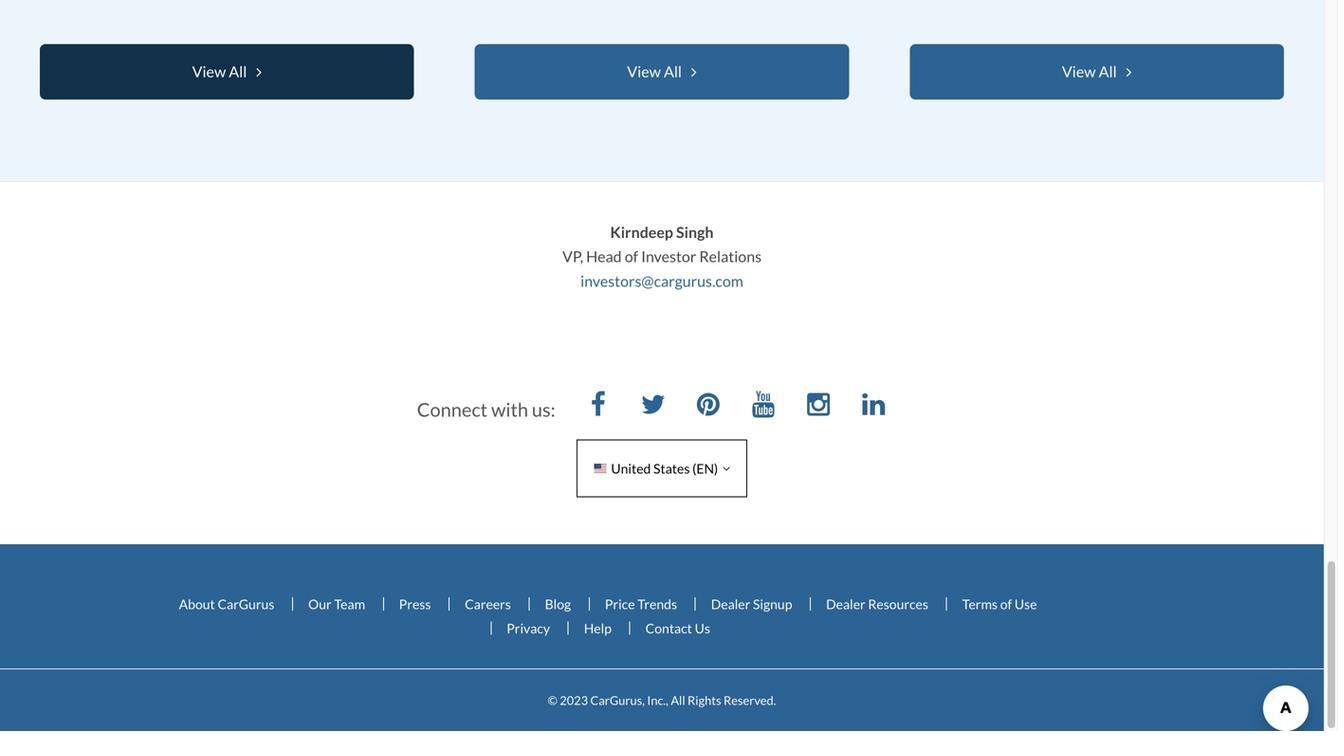 Task type: describe. For each thing, give the bounding box(es) containing it.
united states (en) button
[[577, 440, 748, 498]]

dealer signup
[[711, 596, 793, 613]]

linkedin image
[[855, 387, 893, 425]]

terms of use privacy
[[507, 596, 1038, 637]]

connect with us element
[[417, 387, 907, 425]]

singh
[[676, 223, 714, 242]]

pinterest image
[[690, 387, 728, 425]]

investors@cargurus.com link
[[581, 272, 744, 290]]

twitter image
[[635, 387, 672, 425]]

2 view from the left
[[627, 62, 661, 81]]

team
[[334, 596, 365, 613]]

about cargurus link
[[164, 596, 290, 613]]

connect with us:
[[417, 399, 556, 421]]

2 view all link from the left
[[475, 44, 849, 100]]

signup
[[753, 596, 793, 613]]

cargurus,
[[591, 694, 645, 708]]

trends
[[638, 596, 677, 613]]

2023
[[560, 694, 588, 708]]

price
[[605, 596, 635, 613]]

privacy link
[[491, 620, 565, 637]]

3 view all link from the left
[[910, 44, 1285, 100]]

head
[[586, 247, 622, 266]]

dealer signup link
[[695, 596, 808, 613]]

help
[[584, 620, 612, 637]]

instagram image
[[800, 387, 838, 425]]

3 view from the left
[[1063, 62, 1096, 81]]

press
[[399, 596, 431, 613]]

inc.,
[[647, 694, 669, 708]]

of inside the 'kirndeep singh vp, head of investor relations investors@cargurus.com'
[[625, 247, 639, 266]]

dealer for dealer resources
[[826, 596, 866, 613]]

dealer resources link
[[810, 596, 944, 613]]

dealer resources
[[826, 596, 929, 613]]

careers link
[[449, 596, 526, 613]]

(en)
[[693, 461, 718, 477]]

terms of use link
[[947, 596, 1053, 613]]

contact us
[[646, 620, 711, 637]]

terms
[[963, 596, 998, 613]]

relations
[[700, 247, 762, 266]]

united
[[611, 461, 651, 477]]

youtube image
[[745, 387, 783, 425]]

investors@cargurus.com
[[581, 272, 744, 290]]

with
[[491, 399, 528, 421]]



Task type: vqa. For each thing, say whether or not it's contained in the screenshot.
second View All "link" from right's All
yes



Task type: locate. For each thing, give the bounding box(es) containing it.
our team link
[[292, 596, 381, 613]]

facebook image
[[579, 387, 617, 425]]

2 horizontal spatial view all
[[1063, 62, 1117, 81]]

price trends link
[[589, 596, 693, 613]]

all
[[229, 62, 247, 81], [664, 62, 682, 81], [1099, 62, 1117, 81], [671, 694, 686, 708]]

reserved.
[[724, 694, 776, 708]]

view
[[192, 62, 226, 81], [627, 62, 661, 81], [1063, 62, 1096, 81]]

rights
[[688, 694, 722, 708]]

about
[[179, 596, 215, 613]]

of down kirndeep
[[625, 247, 639, 266]]

use
[[1015, 596, 1038, 613]]

©
[[548, 694, 558, 708]]

dealer left resources
[[826, 596, 866, 613]]

contact
[[646, 620, 692, 637]]

contact us link
[[630, 620, 726, 637]]

dealer for dealer signup
[[711, 596, 751, 613]]

dealer
[[711, 596, 751, 613], [826, 596, 866, 613]]

1 horizontal spatial of
[[1001, 596, 1013, 613]]

us image
[[594, 462, 607, 475]]

2 dealer from the left
[[826, 596, 866, 613]]

kirndeep singh vp, head of investor relations investors@cargurus.com
[[563, 223, 762, 290]]

0 vertical spatial of
[[625, 247, 639, 266]]

view all
[[192, 62, 247, 81], [627, 62, 682, 81], [1063, 62, 1117, 81]]

3 view all from the left
[[1063, 62, 1117, 81]]

of inside terms of use privacy
[[1001, 596, 1013, 613]]

price trends
[[605, 596, 677, 613]]

help link
[[568, 620, 627, 637]]

careers
[[465, 596, 511, 613]]

1 horizontal spatial view all link
[[475, 44, 849, 100]]

0 horizontal spatial view
[[192, 62, 226, 81]]

vp,
[[563, 247, 583, 266]]

view all link
[[40, 44, 414, 100], [475, 44, 849, 100], [910, 44, 1285, 100]]

1 horizontal spatial view
[[627, 62, 661, 81]]

united states (en)
[[611, 461, 718, 477]]

of left use on the right of the page
[[1001, 596, 1013, 613]]

connect
[[417, 399, 488, 421]]

0 horizontal spatial of
[[625, 247, 639, 266]]

dealer left signup
[[711, 596, 751, 613]]

2 view all from the left
[[627, 62, 682, 81]]

1 view all from the left
[[192, 62, 247, 81]]

kirndeep
[[611, 223, 674, 242]]

2 horizontal spatial view all link
[[910, 44, 1285, 100]]

2 horizontal spatial view
[[1063, 62, 1096, 81]]

© 2023 cargurus, inc., all rights reserved.
[[548, 694, 776, 708]]

investor
[[641, 247, 697, 266]]

us
[[695, 620, 711, 637]]

1 horizontal spatial view all
[[627, 62, 682, 81]]

1 dealer from the left
[[711, 596, 751, 613]]

cargurus
[[218, 596, 275, 613]]

1 view all link from the left
[[40, 44, 414, 100]]

resources
[[868, 596, 929, 613]]

about cargurus
[[179, 596, 275, 613]]

1 view from the left
[[192, 62, 226, 81]]

privacy
[[507, 620, 550, 637]]

our
[[308, 596, 332, 613]]

blog
[[545, 596, 571, 613]]

press link
[[383, 596, 446, 613]]

1 horizontal spatial dealer
[[826, 596, 866, 613]]

us:
[[532, 399, 556, 421]]

blog link
[[529, 596, 586, 613]]

0 horizontal spatial view all
[[192, 62, 247, 81]]

1 vertical spatial of
[[1001, 596, 1013, 613]]

0 horizontal spatial view all link
[[40, 44, 414, 100]]

states
[[654, 461, 690, 477]]

our team
[[308, 596, 365, 613]]

0 horizontal spatial dealer
[[711, 596, 751, 613]]

of
[[625, 247, 639, 266], [1001, 596, 1013, 613]]



